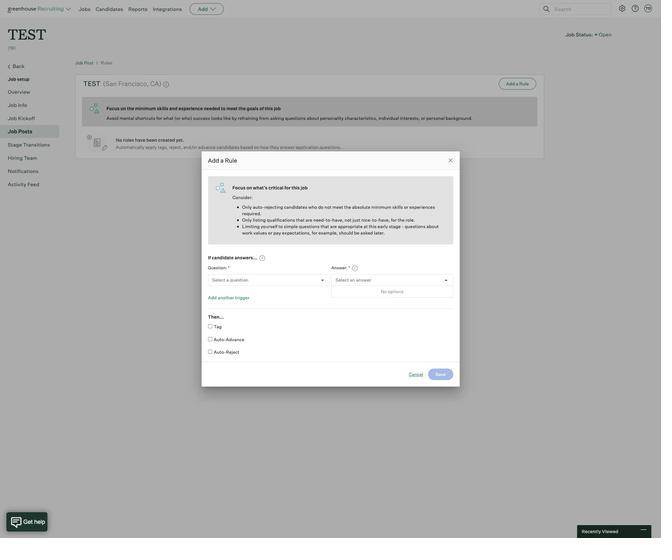 Task type: describe. For each thing, give the bounding box(es) containing it.
0 vertical spatial to
[[221, 106, 225, 111]]

another
[[218, 295, 234, 301]]

job post link
[[75, 60, 94, 65]]

0 horizontal spatial that
[[296, 217, 305, 223]]

td button
[[643, 3, 653, 14]]

0 horizontal spatial are
[[306, 217, 312, 223]]

overview link
[[8, 88, 57, 96]]

candidates
[[96, 6, 123, 12]]

been
[[146, 138, 157, 143]]

candidate
[[212, 255, 234, 261]]

answer:
[[331, 266, 347, 271]]

job for job setup
[[8, 76, 16, 82]]

1 vertical spatial a
[[220, 157, 224, 164]]

example,
[[319, 230, 338, 236]]

job info
[[8, 102, 27, 108]]

test (19)
[[8, 25, 46, 51]]

(san
[[103, 80, 117, 88]]

based
[[240, 145, 253, 150]]

2 to- from the left
[[372, 217, 379, 223]]

activity feed link
[[8, 181, 57, 188]]

role.
[[406, 217, 415, 223]]

only questions with yes/no, single-select or multi-select answers types will appear. image
[[259, 255, 266, 262]]

individual
[[378, 116, 399, 121]]

1 have, from the left
[[332, 217, 344, 223]]

Auto-Advance checkbox
[[208, 338, 212, 342]]

activity
[[8, 181, 26, 188]]

status:
[[576, 31, 593, 38]]

advance
[[226, 337, 244, 343]]

avoid
[[106, 116, 119, 121]]

0 vertical spatial or
[[421, 116, 425, 121]]

answer inside add a rule dialog
[[356, 278, 371, 283]]

notifications link
[[8, 167, 57, 175]]

only auto-rejecting candidates who do not meet the absolute minimum skills or experiences required. only listing qualifications that are need-to-have, not just nice-to-have, for the role. limiting yourself to simple questions that are appropriate at this early stage - questions about work values or pay expectations, for example, should be asked later.
[[242, 205, 439, 236]]

1 only from the top
[[242, 205, 252, 210]]

success
[[193, 116, 210, 121]]

stage transitions
[[8, 142, 50, 148]]

reports link
[[128, 6, 148, 12]]

job for job post
[[75, 60, 83, 65]]

should
[[339, 230, 353, 236]]

rule inside add a rule button
[[519, 81, 529, 87]]

question: *
[[208, 265, 230, 271]]

background.
[[446, 116, 473, 121]]

* for answer: *
[[348, 265, 350, 271]]

auto- for reject
[[214, 350, 226, 355]]

auto-reject
[[214, 350, 239, 355]]

job inside add a rule dialog
[[301, 185, 308, 191]]

auto-
[[253, 205, 264, 210]]

td
[[646, 6, 651, 11]]

the up - at the right
[[398, 217, 405, 223]]

overview
[[8, 89, 30, 95]]

integrations
[[153, 6, 182, 12]]

viewed
[[602, 530, 618, 535]]

* for question: *
[[228, 265, 230, 271]]

cancel link
[[409, 372, 423, 378]]

job posts link
[[8, 128, 57, 135]]

job status:
[[566, 31, 593, 38]]

job for job status:
[[566, 31, 575, 38]]

0 vertical spatial meet
[[226, 106, 238, 111]]

stage
[[389, 224, 401, 229]]

test for test (19)
[[8, 25, 46, 44]]

1 to- from the left
[[326, 217, 332, 223]]

1 vertical spatial are
[[330, 224, 337, 229]]

they
[[270, 145, 279, 150]]

rules link
[[101, 60, 113, 65]]

add a rule inside add a rule button
[[506, 81, 529, 87]]

hiring
[[8, 155, 23, 161]]

at
[[364, 224, 368, 229]]

appropriate
[[338, 224, 363, 229]]

characteristics,
[[345, 116, 377, 121]]

just
[[353, 217, 360, 223]]

skills inside only auto-rejecting candidates who do not meet the absolute minimum skills or experiences required. only listing qualifications that are need-to-have, not just nice-to-have, for the role. limiting yourself to simple questions that are appropriate at this early stage - questions about work values or pay expectations, for example, should be asked later.
[[392, 205, 403, 210]]

for right critical
[[285, 185, 291, 191]]

reports
[[128, 6, 148, 12]]

automatically
[[116, 145, 144, 150]]

greenhouse recruiting image
[[8, 5, 66, 13]]

0 vertical spatial job
[[274, 106, 281, 111]]

0 vertical spatial this
[[265, 106, 273, 111]]

shortcuts
[[135, 116, 155, 121]]

auto-advance
[[214, 337, 244, 343]]

add inside popup button
[[198, 6, 208, 12]]

0 horizontal spatial about
[[307, 116, 319, 121]]

personal
[[426, 116, 445, 121]]

focus for add a rule
[[232, 185, 246, 191]]

activity feed
[[8, 181, 39, 188]]

info
[[18, 102, 27, 108]]

job for job info
[[8, 102, 17, 108]]

have
[[135, 138, 145, 143]]

looks
[[211, 116, 222, 121]]

created
[[158, 138, 175, 143]]

what
[[163, 116, 173, 121]]

the left goals on the left top
[[239, 106, 246, 111]]

hiring team link
[[8, 154, 57, 162]]

an
[[350, 278, 355, 283]]

when multiple answer values are selected, an applicant only needs to match one of them to trigger this condition. image
[[352, 266, 358, 272]]

stage transitions link
[[8, 141, 57, 149]]

early
[[378, 224, 388, 229]]

candidates inside only auto-rejecting candidates who do not meet the absolute minimum skills or experiences required. only listing qualifications that are need-to-have, not just nice-to-have, for the role. limiting yourself to simple questions that are appropriate at this early stage - questions about work values or pay expectations, for example, should be asked later.
[[284, 205, 307, 210]]

feed
[[27, 181, 39, 188]]

asked
[[360, 230, 373, 236]]

focus for test
[[106, 106, 120, 111]]

0 vertical spatial not
[[325, 205, 332, 210]]

test for test (san francisco, ca)
[[83, 80, 100, 88]]

how
[[260, 145, 269, 150]]

0 horizontal spatial or
[[268, 230, 272, 236]]

add a rule dialog
[[202, 152, 460, 387]]

hiring team
[[8, 155, 37, 161]]

questions.
[[320, 145, 341, 150]]

1 vertical spatial not
[[345, 217, 352, 223]]

then ...
[[208, 315, 224, 320]]

questions right asking
[[285, 116, 306, 121]]

jobs link
[[79, 6, 91, 12]]



Task type: vqa. For each thing, say whether or not it's contained in the screenshot.
Customize the time and frequency that scorecard reminders are sent to interviewers.
no



Task type: locate. For each thing, give the bounding box(es) containing it.
not right the do at the left top of page
[[325, 205, 332, 210]]

0 vertical spatial test
[[8, 25, 46, 44]]

that
[[296, 217, 305, 223], [321, 224, 329, 229]]

2 horizontal spatial or
[[421, 116, 425, 121]]

needed
[[204, 106, 220, 111]]

0 horizontal spatial select
[[212, 278, 225, 283]]

what's
[[253, 185, 268, 191]]

0 horizontal spatial candidates
[[217, 145, 239, 150]]

apply
[[145, 145, 157, 150]]

for
[[156, 116, 162, 121], [285, 185, 291, 191], [391, 217, 397, 223], [312, 230, 318, 236]]

tag
[[214, 324, 222, 330]]

recently viewed
[[582, 530, 618, 535]]

1 vertical spatial rule
[[225, 157, 237, 164]]

1 vertical spatial on
[[254, 145, 259, 150]]

no inside add a rule dialog
[[381, 289, 387, 295]]

job left posts
[[8, 128, 17, 135]]

not
[[325, 205, 332, 210], [345, 217, 352, 223]]

this right critical
[[292, 185, 300, 191]]

focus inside add a rule dialog
[[232, 185, 246, 191]]

1 horizontal spatial candidates
[[284, 205, 307, 210]]

absolute
[[352, 205, 370, 210]]

about left personality
[[307, 116, 319, 121]]

auto- for advance
[[214, 337, 226, 343]]

job left status: on the top right
[[566, 31, 575, 38]]

1 vertical spatial auto-
[[214, 350, 226, 355]]

0 horizontal spatial to-
[[326, 217, 332, 223]]

0 horizontal spatial add a rule
[[208, 157, 237, 164]]

0 horizontal spatial have,
[[332, 217, 344, 223]]

1 vertical spatial or
[[404, 205, 408, 210]]

1 horizontal spatial not
[[345, 217, 352, 223]]

1 horizontal spatial job
[[301, 185, 308, 191]]

auto- right auto-reject checkbox
[[214, 350, 226, 355]]

refraining
[[238, 116, 258, 121]]

experiences
[[409, 205, 435, 210]]

1 vertical spatial minimum
[[371, 205, 391, 210]]

candidates left who
[[284, 205, 307, 210]]

0 horizontal spatial test
[[8, 25, 46, 44]]

2 horizontal spatial a
[[516, 81, 518, 87]]

0 vertical spatial minimum
[[135, 106, 156, 111]]

minimum up early
[[371, 205, 391, 210]]

1 vertical spatial that
[[321, 224, 329, 229]]

1 vertical spatial answer
[[356, 278, 371, 283]]

on inside add a rule dialog
[[247, 185, 252, 191]]

1 horizontal spatial are
[[330, 224, 337, 229]]

francisco,
[[118, 80, 149, 88]]

do
[[318, 205, 324, 210]]

work
[[242, 230, 253, 236]]

select
[[212, 278, 225, 283], [336, 278, 349, 283]]

1 horizontal spatial that
[[321, 224, 329, 229]]

notifications
[[8, 168, 39, 174]]

this inside only auto-rejecting candidates who do not meet the absolute minimum skills or experiences required. only listing qualifications that are need-to-have, not just nice-to-have, for the role. limiting yourself to simple questions that are appropriate at this early stage - questions about work values or pay expectations, for example, should be asked later.
[[369, 224, 377, 229]]

meet up the by
[[226, 106, 238, 111]]

0 vertical spatial on
[[121, 106, 126, 111]]

0 vertical spatial a
[[516, 81, 518, 87]]

this right 'of'
[[265, 106, 273, 111]]

job left post
[[75, 60, 83, 65]]

2 vertical spatial on
[[247, 185, 252, 191]]

1 horizontal spatial meet
[[333, 205, 343, 210]]

1 horizontal spatial have,
[[379, 217, 390, 223]]

questions down role.
[[405, 224, 426, 229]]

1 vertical spatial focus
[[232, 185, 246, 191]]

0 horizontal spatial rule
[[225, 157, 237, 164]]

0 vertical spatial candidates
[[217, 145, 239, 150]]

0 horizontal spatial this
[[265, 106, 273, 111]]

meet inside only auto-rejecting candidates who do not meet the absolute minimum skills or experiences required. only listing qualifications that are need-to-have, not just nice-to-have, for the role. limiting yourself to simple questions that are appropriate at this early stage - questions about work values or pay expectations, for example, should be asked later.
[[333, 205, 343, 210]]

1 select from the left
[[212, 278, 225, 283]]

by
[[232, 116, 237, 121]]

1 horizontal spatial about
[[427, 224, 439, 229]]

2 horizontal spatial on
[[254, 145, 259, 150]]

automatically apply tags, reject, and/or advance candidates based on how they answer application questions. image
[[163, 81, 170, 88]]

asking
[[270, 116, 284, 121]]

no
[[116, 138, 122, 143], [381, 289, 387, 295]]

1 vertical spatial skills
[[392, 205, 403, 210]]

listing
[[253, 217, 266, 223]]

skills left and on the top left
[[157, 106, 168, 111]]

2 select from the left
[[336, 278, 349, 283]]

only
[[242, 205, 252, 210], [242, 217, 252, 223]]

job for job kickoff
[[8, 115, 17, 122]]

answer inside no rules have been created yet. automatically apply tags, reject, and/or advance candidates based on how they answer application questions.
[[280, 145, 295, 150]]

select a question
[[212, 278, 248, 283]]

(or
[[174, 116, 181, 121]]

focus on the minimum skills and experience needed to meet the goals of this job
[[106, 106, 281, 111]]

on inside no rules have been created yet. automatically apply tags, reject, and/or advance candidates based on how they answer application questions.
[[254, 145, 259, 150]]

minimum up shortcuts
[[135, 106, 156, 111]]

select down question:
[[212, 278, 225, 283]]

job left setup
[[8, 76, 16, 82]]

for left example, at the top
[[312, 230, 318, 236]]

job for job posts
[[8, 128, 17, 135]]

2 vertical spatial or
[[268, 230, 272, 236]]

test left (san
[[83, 80, 100, 88]]

job right critical
[[301, 185, 308, 191]]

trigger
[[235, 295, 250, 301]]

0 horizontal spatial job
[[274, 106, 281, 111]]

answer right an at bottom
[[356, 278, 371, 283]]

0 horizontal spatial focus
[[106, 106, 120, 111]]

later.
[[374, 230, 385, 236]]

1 horizontal spatial on
[[247, 185, 252, 191]]

2 horizontal spatial this
[[369, 224, 377, 229]]

integrations link
[[153, 6, 182, 12]]

auto- right auto-advance option
[[214, 337, 226, 343]]

1 vertical spatial add a rule
[[208, 157, 237, 164]]

on for add a rule
[[247, 185, 252, 191]]

job up asking
[[274, 106, 281, 111]]

setup
[[17, 76, 29, 82]]

no left "options" on the right bottom of the page
[[381, 289, 387, 295]]

rules
[[123, 138, 134, 143]]

configure image
[[619, 5, 626, 12]]

are left need-
[[306, 217, 312, 223]]

1 horizontal spatial to
[[279, 224, 283, 229]]

that up the simple at the top of the page
[[296, 217, 305, 223]]

yet.
[[176, 138, 184, 143]]

need-
[[313, 217, 326, 223]]

qualifications
[[267, 217, 295, 223]]

1 horizontal spatial to-
[[372, 217, 379, 223]]

a
[[516, 81, 518, 87], [220, 157, 224, 164], [226, 278, 229, 283]]

2 * from the left
[[348, 265, 350, 271]]

about down the experiences
[[427, 224, 439, 229]]

1 horizontal spatial test
[[83, 80, 100, 88]]

add another trigger button
[[208, 293, 250, 304]]

1 horizontal spatial *
[[348, 265, 350, 271]]

0 horizontal spatial to
[[221, 106, 225, 111]]

2 vertical spatial this
[[369, 224, 377, 229]]

when multiple answer values are selected, an applicant only needs to match one of them to trigger this condition. element
[[350, 264, 358, 272]]

0 horizontal spatial on
[[121, 106, 126, 111]]

recently
[[582, 530, 601, 535]]

jobs
[[79, 6, 91, 12]]

1 vertical spatial this
[[292, 185, 300, 191]]

0 horizontal spatial not
[[325, 205, 332, 210]]

0 vertical spatial about
[[307, 116, 319, 121]]

Search text field
[[553, 4, 605, 14]]

minimum inside only auto-rejecting candidates who do not meet the absolute minimum skills or experiences required. only listing qualifications that are need-to-have, not just nice-to-have, for the role. limiting yourself to simple questions that are appropriate at this early stage - questions about work values or pay expectations, for example, should be asked later.
[[371, 205, 391, 210]]

0 horizontal spatial meet
[[226, 106, 238, 111]]

0 horizontal spatial minimum
[[135, 106, 156, 111]]

who)
[[182, 116, 192, 121]]

1 vertical spatial no
[[381, 289, 387, 295]]

focus on what's critical for this job
[[232, 185, 308, 191]]

answer right they
[[280, 145, 295, 150]]

no for no rules have been created yet. automatically apply tags, reject, and/or advance candidates based on how they answer application questions.
[[116, 138, 122, 143]]

to- up early
[[372, 217, 379, 223]]

questions down need-
[[299, 224, 320, 229]]

reject,
[[169, 145, 182, 150]]

add a rule inside add a rule dialog
[[208, 157, 237, 164]]

rule inside add a rule dialog
[[225, 157, 237, 164]]

1 horizontal spatial this
[[292, 185, 300, 191]]

0 vertical spatial that
[[296, 217, 305, 223]]

experience
[[178, 106, 203, 111]]

team
[[24, 155, 37, 161]]

add
[[198, 6, 208, 12], [506, 81, 515, 87], [208, 157, 219, 164], [208, 295, 217, 301]]

or
[[421, 116, 425, 121], [404, 205, 408, 210], [268, 230, 272, 236]]

0 horizontal spatial answer
[[280, 145, 295, 150]]

0 vertical spatial only
[[242, 205, 252, 210]]

no inside no rules have been created yet. automatically apply tags, reject, and/or advance candidates based on how they answer application questions.
[[116, 138, 122, 143]]

this right at
[[369, 224, 377, 229]]

2 vertical spatial a
[[226, 278, 229, 283]]

0 vertical spatial add a rule
[[506, 81, 529, 87]]

back
[[13, 63, 25, 69]]

focus up avoid
[[106, 106, 120, 111]]

1 vertical spatial test
[[83, 80, 100, 88]]

1 horizontal spatial no
[[381, 289, 387, 295]]

1 vertical spatial to
[[279, 224, 283, 229]]

reject
[[226, 350, 239, 355]]

to inside only auto-rejecting candidates who do not meet the absolute minimum skills or experiences required. only listing qualifications that are need-to-have, not just nice-to-have, for the role. limiting yourself to simple questions that are appropriate at this early stage - questions about work values or pay expectations, for example, should be asked later.
[[279, 224, 283, 229]]

no rules have been created yet. automatically apply tags, reject, and/or advance candidates based on how they answer application questions.
[[116, 138, 341, 150]]

avoid mental shortcuts for what (or who) success looks like by refraining from asking questions about personality characteristics, individual interests, or personal background.
[[106, 116, 473, 121]]

1 horizontal spatial focus
[[232, 185, 246, 191]]

1 horizontal spatial answer
[[356, 278, 371, 283]]

add another trigger
[[208, 295, 250, 301]]

values
[[253, 230, 267, 236]]

only up required. at the left top
[[242, 205, 252, 210]]

not up appropriate
[[345, 217, 352, 223]]

have, up early
[[379, 217, 390, 223]]

are up example, at the top
[[330, 224, 337, 229]]

no left rules
[[116, 138, 122, 143]]

for up stage
[[391, 217, 397, 223]]

on up mental
[[121, 106, 126, 111]]

a inside button
[[516, 81, 518, 87]]

1 horizontal spatial or
[[404, 205, 408, 210]]

0 vertical spatial auto-
[[214, 337, 226, 343]]

0 vertical spatial rule
[[519, 81, 529, 87]]

* down the 'if candidate answers...'
[[228, 265, 230, 271]]

back link
[[8, 62, 57, 71]]

the
[[127, 106, 134, 111], [239, 106, 246, 111], [344, 205, 351, 210], [398, 217, 405, 223]]

only up limiting
[[242, 217, 252, 223]]

the left the 'absolute'
[[344, 205, 351, 210]]

select for select a question
[[212, 278, 225, 283]]

test link
[[8, 18, 46, 45]]

on for test
[[121, 106, 126, 111]]

1 vertical spatial only
[[242, 217, 252, 223]]

*
[[228, 265, 230, 271], [348, 265, 350, 271]]

simple
[[284, 224, 298, 229]]

1 vertical spatial meet
[[333, 205, 343, 210]]

for left what
[[156, 116, 162, 121]]

ca)
[[150, 80, 161, 88]]

post
[[84, 60, 94, 65]]

no options
[[381, 289, 404, 295]]

1 * from the left
[[228, 265, 230, 271]]

job
[[566, 31, 575, 38], [75, 60, 83, 65], [8, 76, 16, 82], [8, 102, 17, 108], [8, 115, 17, 122], [8, 128, 17, 135]]

to down the qualifications
[[279, 224, 283, 229]]

answer: *
[[331, 265, 350, 271]]

only questions with yes/no, single-select or multi-select answers types will appear. element
[[257, 255, 266, 262]]

job setup
[[8, 76, 29, 82]]

job left info
[[8, 102, 17, 108]]

meet right the do at the left top of page
[[333, 205, 343, 210]]

1 vertical spatial candidates
[[284, 205, 307, 210]]

1 vertical spatial job
[[301, 185, 308, 191]]

Tag checkbox
[[208, 325, 212, 329]]

or up role.
[[404, 205, 408, 210]]

1 horizontal spatial minimum
[[371, 205, 391, 210]]

that up example, at the top
[[321, 224, 329, 229]]

0 horizontal spatial a
[[220, 157, 224, 164]]

rules
[[101, 60, 113, 65]]

rejecting
[[264, 205, 283, 210]]

no for no options
[[381, 289, 387, 295]]

2 only from the top
[[242, 217, 252, 223]]

about inside only auto-rejecting candidates who do not meet the absolute minimum skills or experiences required. only listing qualifications that are need-to-have, not just nice-to-have, for the role. limiting yourself to simple questions that are appropriate at this early stage - questions about work values or pay expectations, for example, should be asked later.
[[427, 224, 439, 229]]

answers...
[[235, 255, 257, 261]]

cancel
[[409, 372, 423, 378]]

meet
[[226, 106, 238, 111], [333, 205, 343, 210]]

select for select an answer
[[336, 278, 349, 283]]

open
[[599, 31, 612, 38]]

Auto-Reject checkbox
[[208, 350, 212, 354]]

0 vertical spatial answer
[[280, 145, 295, 150]]

on left what's
[[247, 185, 252, 191]]

then
[[208, 315, 219, 320]]

0 horizontal spatial no
[[116, 138, 122, 143]]

1 vertical spatial about
[[427, 224, 439, 229]]

1 horizontal spatial skills
[[392, 205, 403, 210]]

0 vertical spatial are
[[306, 217, 312, 223]]

candidates inside no rules have been created yet. automatically apply tags, reject, and/or advance candidates based on how they answer application questions.
[[217, 145, 239, 150]]

add button
[[190, 3, 224, 15]]

or left the personal
[[421, 116, 425, 121]]

...
[[219, 315, 224, 320]]

test up (19)
[[8, 25, 46, 44]]

select left an at bottom
[[336, 278, 349, 283]]

to up 'like'
[[221, 106, 225, 111]]

have, up appropriate
[[332, 217, 344, 223]]

job left kickoff
[[8, 115, 17, 122]]

to- up example, at the top
[[326, 217, 332, 223]]

job info link
[[8, 101, 57, 109]]

on left how
[[254, 145, 259, 150]]

0 horizontal spatial skills
[[157, 106, 168, 111]]

0 horizontal spatial *
[[228, 265, 230, 271]]

1 horizontal spatial add a rule
[[506, 81, 529, 87]]

skills up stage
[[392, 205, 403, 210]]

candidates left based at the left
[[217, 145, 239, 150]]

job post
[[75, 60, 94, 65]]

(19)
[[8, 45, 16, 51]]

test (san francisco, ca)
[[83, 80, 161, 88]]

required.
[[242, 211, 261, 217]]

0 vertical spatial focus
[[106, 106, 120, 111]]

focus up consider:
[[232, 185, 246, 191]]

select an answer
[[336, 278, 371, 283]]

if
[[208, 255, 211, 261]]

the up mental
[[127, 106, 134, 111]]

pay
[[273, 230, 281, 236]]

application
[[296, 145, 319, 150]]

1 horizontal spatial rule
[[519, 81, 529, 87]]

candidates link
[[96, 6, 123, 12]]

focus
[[106, 106, 120, 111], [232, 185, 246, 191]]

0 vertical spatial skills
[[157, 106, 168, 111]]

* left when multiple answer values are selected, an applicant only needs to match one of them to trigger this condition. icon
[[348, 265, 350, 271]]

advance
[[198, 145, 216, 150]]

1 auto- from the top
[[214, 337, 226, 343]]

automatically apply tags, reject, and/or advance candidates based on how they answer application questions. element
[[161, 78, 170, 89]]

2 auto- from the top
[[214, 350, 226, 355]]

1 horizontal spatial a
[[226, 278, 229, 283]]

0 vertical spatial no
[[116, 138, 122, 143]]

or down yourself
[[268, 230, 272, 236]]

1 horizontal spatial select
[[336, 278, 349, 283]]

expectations,
[[282, 230, 311, 236]]

2 have, from the left
[[379, 217, 390, 223]]



